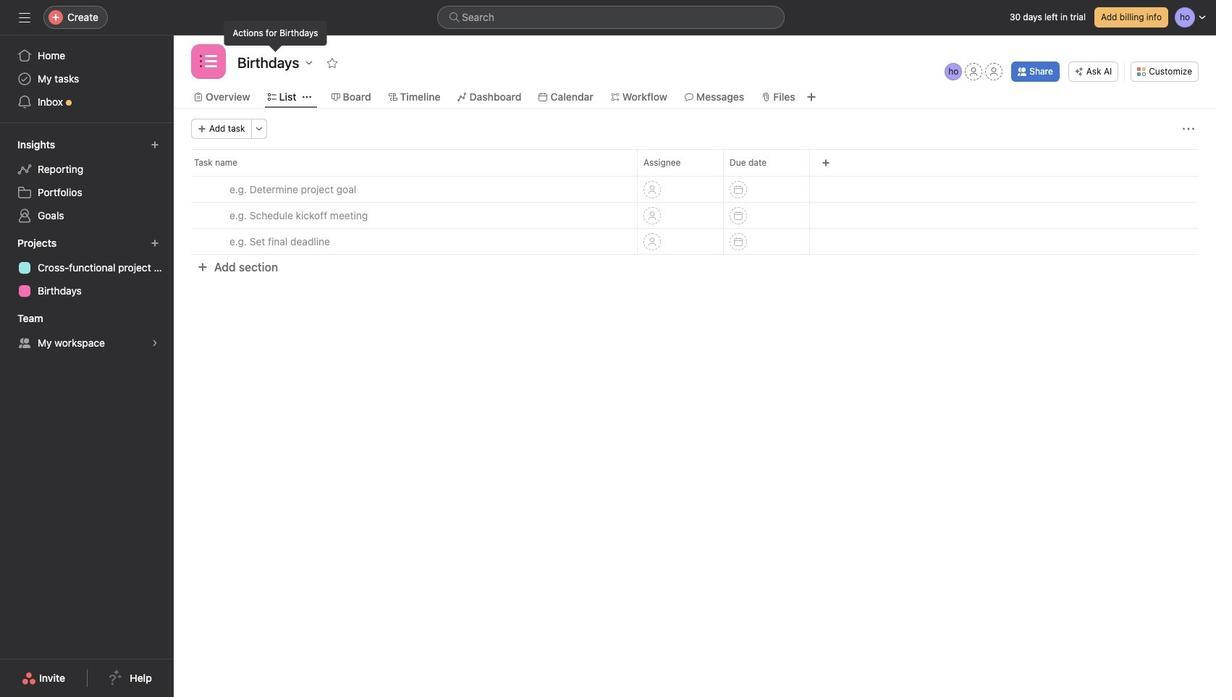 Task type: describe. For each thing, give the bounding box(es) containing it.
new insights image
[[151, 141, 159, 149]]

see details, my workspace image
[[151, 339, 159, 348]]

global element
[[0, 35, 174, 122]]

add tab image
[[806, 91, 817, 103]]

teams element
[[0, 306, 174, 358]]

more actions image
[[255, 125, 263, 133]]

list image
[[200, 53, 217, 70]]



Task type: locate. For each thing, give the bounding box(es) containing it.
new project or portfolio image
[[151, 239, 159, 248]]

add to starred image
[[327, 57, 339, 69]]

more actions image
[[1183, 123, 1195, 135]]

tab actions image
[[302, 93, 311, 101]]

manage project members image
[[945, 63, 963, 80]]

row
[[174, 149, 1217, 176], [191, 175, 1199, 177], [174, 176, 1217, 203], [174, 202, 1217, 229], [174, 228, 1217, 255]]

hide sidebar image
[[19, 12, 30, 23]]

tooltip
[[224, 21, 327, 50]]

projects element
[[0, 230, 174, 306]]

list box
[[437, 6, 785, 29]]

insights element
[[0, 132, 174, 230]]

add field image
[[822, 159, 831, 167]]



Task type: vqa. For each thing, say whether or not it's contained in the screenshot.
organized
no



